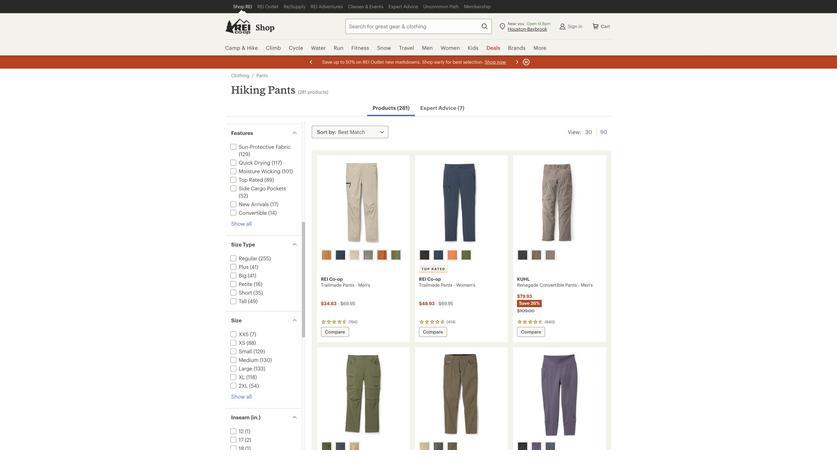 Task type: describe. For each thing, give the bounding box(es) containing it.
on
[[356, 59, 362, 65]]

classes & events
[[348, 4, 384, 9]]

$79.93
[[518, 294, 533, 299]]

(640)
[[545, 320, 555, 324]]

advice for expert advice (7)
[[439, 105, 457, 111]]

pause banner message scrolling image
[[523, 58, 531, 66]]

side
[[239, 185, 250, 192]]

compare button for save 26%
[[518, 327, 546, 337]]

0 vertical spatial (41)
[[250, 264, 259, 270]]

$69.95 for $34.83 - $69.95
[[341, 301, 355, 306]]

2 compare from the left
[[423, 329, 444, 335]]

men's inside the kuhl renegade convertible pants - men's
[[581, 282, 593, 288]]

climb button
[[262, 40, 285, 56]]

stratus gray image
[[364, 251, 373, 260]]

sun-
[[239, 144, 250, 150]]

petite
[[239, 281, 253, 287]]

fossil image
[[420, 443, 430, 450]]

shop down rei outlet link
[[256, 22, 275, 32]]

convertible inside the kuhl renegade convertible pants - men's
[[540, 282, 565, 288]]

top rated
[[422, 267, 446, 271]]

(281)
[[397, 105, 410, 111]]

shop left early
[[422, 59, 433, 65]]

burnt olive image
[[532, 251, 542, 260]]

run button
[[330, 40, 348, 56]]

pants inside rei co-op trailmade pants - men's
[[343, 282, 355, 288]]

(88)
[[247, 340, 256, 346]]

- inside the kuhl renegade convertible pants - men's
[[579, 282, 580, 288]]

& for camp
[[242, 45, 246, 51]]

deals button
[[483, 40, 505, 56]]

blue nights image for (194)
[[336, 251, 345, 260]]

rei co-op flash hybrid tights - women's 0 image
[[518, 352, 603, 439]]

2xl
[[239, 383, 248, 389]]

$79.93 save 26% $109.00
[[518, 294, 540, 314]]

(49)
[[248, 298, 258, 304]]

50%
[[346, 59, 355, 65]]

(101)
[[282, 168, 293, 174]]

mushroom taupe image
[[350, 251, 359, 260]]

show for sun-protective fabric (129) quick drying (117) moisture wicking (101) top rated (89) side cargo pockets (52) new arrivals (17) convertible (14)
[[231, 221, 245, 227]]

inseam (in.) button
[[226, 409, 302, 427]]

(130)
[[260, 357, 272, 363]]

advice for expert advice
[[404, 4, 418, 9]]

rei inside promotional messages marquee
[[363, 59, 370, 65]]

small link
[[229, 348, 252, 355]]

compare for save 26%
[[522, 329, 542, 335]]

burnt olive image
[[448, 443, 457, 450]]

sun-protective fabric (129) quick drying (117) moisture wicking (101) top rated (89) side cargo pockets (52) new arrivals (17) convertible (14)
[[239, 144, 293, 216]]

shop banner
[[0, 0, 838, 56]]

90
[[601, 129, 608, 135]]

expert advice (7) button
[[415, 101, 470, 115]]

co- for rei co-op trailmade pants - men's
[[329, 276, 337, 282]]

snow
[[377, 45, 392, 51]]

$48.93
[[419, 301, 435, 306]]

fitness
[[352, 45, 370, 51]]

expert for expert advice
[[389, 4, 403, 9]]

search image
[[481, 22, 489, 30]]

xl link
[[229, 374, 245, 380]]

brands button
[[505, 40, 530, 56]]

(194)
[[349, 320, 358, 324]]

protective
[[250, 144, 275, 150]]

til
[[538, 21, 542, 26]]

show all button for xxs (7) xs (88) small (129) medium (130) large (133) xl (118) 2xl (54)
[[231, 393, 252, 401]]

now
[[497, 59, 506, 65]]

30
[[586, 129, 593, 135]]

xxs
[[239, 331, 249, 338]]

size type button
[[226, 236, 302, 254]]

1 woodland olive image from the left
[[392, 251, 401, 260]]

sign
[[568, 23, 578, 29]]

show for xxs (7) xs (88) small (129) medium (130) large (133) xl (118) 2xl (54)
[[231, 394, 245, 400]]

products
[[373, 105, 396, 111]]

compare button for - $69.95
[[321, 327, 349, 337]]

regular
[[239, 255, 257, 262]]

top inside sun-protective fabric (129) quick drying (117) moisture wicking (101) top rated (89) side cargo pockets (52) new arrivals (17) convertible (14)
[[239, 177, 248, 183]]

features
[[231, 130, 253, 136]]

(129) inside sun-protective fabric (129) quick drying (117) moisture wicking (101) top rated (89) side cargo pockets (52) new arrivals (17) convertible (14)
[[239, 151, 250, 157]]

quick
[[239, 160, 253, 166]]

plus
[[239, 264, 249, 270]]

xs link
[[229, 340, 245, 346]]

(281
[[298, 89, 307, 95]]

pants inside rei co-op trailmade pants - women's
[[441, 282, 453, 288]]

adventures
[[319, 4, 343, 9]]

shop rei link
[[231, 0, 255, 13]]

1 vertical spatial (41)
[[248, 272, 256, 279]]

re/supply
[[284, 4, 306, 9]]

selection.
[[463, 59, 484, 65]]

new arrivals link
[[229, 201, 269, 207]]

convertible inside sun-protective fabric (129) quick drying (117) moisture wicking (101) top rated (89) side cargo pockets (52) new arrivals (17) convertible (14)
[[239, 210, 267, 216]]

group for rei co-op sahara convertible pants - women's 0 image
[[320, 441, 407, 450]]

big
[[239, 272, 247, 279]]

size for size
[[231, 317, 242, 324]]

to
[[340, 59, 345, 65]]

hiking
[[231, 84, 266, 96]]

wicking
[[261, 168, 281, 174]]

rei adventures link
[[308, 0, 346, 13]]

shop link
[[256, 22, 275, 32]]

rei co-op trailmade pants - women's 0 image
[[419, 160, 504, 247]]

you
[[518, 21, 525, 26]]

travel button
[[395, 40, 418, 56]]

kuhl renegade convertible pants - men's
[[518, 276, 593, 288]]

kuhl
[[518, 276, 530, 282]]

arrivals
[[251, 201, 269, 207]]

$69.95 for $48.93 - $69.95
[[439, 301, 454, 306]]

promotional messages marquee
[[0, 55, 838, 69]]

women's
[[457, 282, 476, 288]]

(16)
[[254, 281, 263, 287]]

1 vertical spatial rated
[[432, 267, 446, 271]]

regular (255) plus (41) big (41) petite (16) short (35) tall (49)
[[239, 255, 271, 304]]

show all button for sun-protective fabric (129) quick drying (117) moisture wicking (101) top rated (89) side cargo pockets (52) new arrivals (17) convertible (14)
[[231, 220, 252, 228]]

army cot green image
[[322, 443, 331, 450]]

cart
[[601, 23, 610, 29]]

large
[[239, 366, 253, 372]]

$34.83
[[321, 301, 337, 306]]

men
[[422, 45, 433, 51]]

view:
[[568, 129, 582, 135]]

re/supply link
[[281, 0, 308, 13]]

in
[[579, 23, 583, 29]]

markdowns.
[[395, 59, 421, 65]]

kuhl radikl pants - men's 0 image
[[419, 352, 504, 439]]

camp
[[225, 45, 241, 51]]

new
[[239, 201, 250, 207]]

all for 2xl
[[247, 394, 252, 400]]

next message image
[[513, 58, 521, 66]]

deals
[[487, 45, 501, 51]]

outlet inside shop banner
[[265, 4, 279, 9]]

op for men's
[[337, 276, 343, 282]]

& for classes
[[365, 4, 369, 9]]

near
[[508, 21, 517, 26]]

(7) inside xxs (7) xs (88) small (129) medium (130) large (133) xl (118) 2xl (54)
[[250, 331, 256, 338]]

kids
[[468, 45, 479, 51]]



Task type: vqa. For each thing, say whether or not it's contained in the screenshot.


Task type: locate. For each thing, give the bounding box(es) containing it.
rei left rei outlet
[[246, 4, 252, 9]]

near you open til 8pm houston-baybrook
[[508, 21, 551, 32]]

outlet up shop link
[[265, 4, 279, 9]]

outlet left new
[[371, 59, 384, 65]]

1 vertical spatial show all
[[231, 394, 252, 400]]

1 men's from the left
[[358, 282, 370, 288]]

0 vertical spatial save
[[322, 59, 332, 65]]

woodland olive image
[[392, 251, 401, 260], [462, 251, 471, 260]]

1 vertical spatial (7)
[[250, 331, 256, 338]]

advice inside button
[[439, 105, 457, 111]]

0 vertical spatial rated
[[249, 177, 263, 183]]

3 compare from the left
[[522, 329, 542, 335]]

expert inside button
[[421, 105, 438, 111]]

rei co-op trailmade pants - women's
[[419, 276, 476, 288]]

products)
[[308, 89, 328, 95]]

(255)
[[259, 255, 271, 262]]

blue nights image
[[336, 251, 345, 260], [434, 251, 443, 260]]

rei for rei co-op trailmade pants - men's
[[321, 276, 328, 282]]

save up to 50% on rei outlet new markdowns. shop early for best selection. shop now
[[322, 59, 506, 65]]

black image left graystone 'image'
[[519, 443, 528, 450]]

0 vertical spatial (129)
[[239, 151, 250, 157]]

1 horizontal spatial (129)
[[254, 348, 265, 355]]

show all for convertible
[[231, 221, 252, 227]]

convertible link
[[229, 210, 267, 216]]

$69.95
[[341, 301, 355, 306], [439, 301, 454, 306]]

1 horizontal spatial advice
[[439, 105, 457, 111]]

xxs (7) xs (88) small (129) medium (130) large (133) xl (118) 2xl (54)
[[239, 331, 272, 389]]

1 horizontal spatial men's
[[581, 282, 593, 288]]

1 vertical spatial convertible
[[540, 282, 565, 288]]

group for the rei co-op trailmade pants - men's 0 image
[[320, 248, 407, 262]]

90 link
[[601, 128, 608, 136]]

0 vertical spatial size
[[231, 241, 242, 248]]

1 vertical spatial top
[[422, 267, 431, 271]]

co- down the top rated
[[428, 276, 436, 282]]

1 horizontal spatial expert
[[421, 105, 438, 111]]

rei co-op trailmade pants - men's
[[321, 276, 370, 288]]

(7) inside button
[[458, 105, 465, 111]]

0 vertical spatial outlet
[[265, 4, 279, 9]]

expert right (281)
[[421, 105, 438, 111]]

blue nights image for - $69.95
[[434, 251, 443, 260]]

trailmade for rei co-op trailmade pants - men's
[[321, 282, 342, 288]]

asphalt image
[[336, 443, 345, 450]]

0 horizontal spatial men's
[[358, 282, 370, 288]]

show all for 2xl
[[231, 394, 252, 400]]

show all down convertible link
[[231, 221, 252, 227]]

group for 'kuhl renegade convertible pants - men's 0' image
[[516, 248, 603, 262]]

2 woodland olive image from the left
[[462, 251, 471, 260]]

$69.95 right the $48.93
[[439, 301, 454, 306]]

op inside rei co-op trailmade pants - men's
[[337, 276, 343, 282]]

2 size from the top
[[231, 317, 242, 324]]

co- for rei co-op trailmade pants - women's
[[428, 276, 436, 282]]

convertible down new arrivals 'link'
[[239, 210, 267, 216]]

black image for rei co-op flash hybrid tights - women's 0 image at the bottom right
[[519, 443, 528, 450]]

1 co- from the left
[[329, 276, 337, 282]]

women button
[[437, 40, 464, 56]]

1 horizontal spatial compare button
[[419, 327, 448, 337]]

men button
[[418, 40, 437, 56]]

1 horizontal spatial co-
[[428, 276, 436, 282]]

rei adventures
[[311, 4, 343, 9]]

water
[[311, 45, 326, 51]]

1 horizontal spatial blue nights image
[[434, 251, 443, 260]]

0 horizontal spatial woodland olive image
[[392, 251, 401, 260]]

rei co-op, go to rei.com home page image
[[225, 18, 250, 34]]

rei left adventures
[[311, 4, 318, 9]]

woodland olive image right copper clay icon
[[462, 251, 471, 260]]

uncommon path link
[[421, 0, 462, 13]]

(41) right plus
[[250, 264, 259, 270]]

expert advice (7)
[[421, 105, 465, 111]]

1 horizontal spatial trailmade
[[419, 282, 440, 288]]

black image
[[420, 251, 430, 260], [519, 443, 528, 450]]

blue nights image left copper clay icon
[[434, 251, 443, 260]]

(1)
[[245, 428, 251, 435]]

regular link
[[229, 255, 257, 262]]

1 blue nights image from the left
[[336, 251, 345, 260]]

top up side
[[239, 177, 248, 183]]

none field inside shop banner
[[346, 19, 493, 34]]

2 co- from the left
[[428, 276, 436, 282]]

-
[[356, 282, 357, 288], [454, 282, 455, 288], [579, 282, 580, 288], [338, 301, 340, 306], [436, 301, 438, 306]]

1 vertical spatial show
[[231, 394, 245, 400]]

run
[[334, 45, 344, 51]]

clothing
[[231, 73, 250, 78]]

0 vertical spatial top
[[239, 177, 248, 183]]

1 vertical spatial (129)
[[254, 348, 265, 355]]

group for rei co-op flash hybrid tights - women's 0 image at the bottom right
[[516, 441, 603, 450]]

tall link
[[229, 298, 247, 304]]

rated
[[249, 177, 263, 183], [432, 267, 446, 271]]

khaki image
[[546, 251, 556, 260]]

0 vertical spatial &
[[365, 4, 369, 9]]

trailmade down the top rated
[[419, 282, 440, 288]]

renegade
[[518, 282, 539, 288]]

group for kuhl radikl pants - men's 0 image
[[418, 441, 505, 450]]

compare down $48.93 - $69.95
[[423, 329, 444, 335]]

plus link
[[229, 264, 249, 270]]

group
[[320, 248, 407, 262], [418, 248, 505, 262], [516, 248, 603, 262], [320, 441, 407, 450], [418, 441, 505, 450], [516, 441, 603, 450]]

inseam
[[231, 414, 250, 421]]

17
[[239, 437, 244, 443]]

0 vertical spatial black image
[[420, 251, 430, 260]]

2 op from the left
[[436, 276, 441, 282]]

size up xxs link
[[231, 317, 242, 324]]

(41)
[[250, 264, 259, 270], [248, 272, 256, 279]]

open
[[527, 21, 537, 26]]

0 horizontal spatial outlet
[[265, 4, 279, 9]]

& inside dropdown button
[[242, 45, 246, 51]]

show down convertible link
[[231, 221, 245, 227]]

1 horizontal spatial $69.95
[[439, 301, 454, 306]]

medium
[[239, 357, 259, 363]]

advice inside shop banner
[[404, 4, 418, 9]]

& left hike
[[242, 45, 246, 51]]

0 horizontal spatial compare button
[[321, 327, 349, 337]]

more button
[[530, 40, 551, 56]]

convertible
[[239, 210, 267, 216], [540, 282, 565, 288]]

rei right on
[[363, 59, 370, 65]]

0 vertical spatial all
[[247, 221, 252, 227]]

compare button down (194)
[[321, 327, 349, 337]]

rated down moisture wicking link
[[249, 177, 263, 183]]

sun-protective fabric link
[[229, 144, 291, 150]]

2 horizontal spatial compare
[[522, 329, 542, 335]]

1 vertical spatial advice
[[439, 105, 457, 111]]

0 horizontal spatial top
[[239, 177, 248, 183]]

new
[[385, 59, 394, 65]]

1 compare button from the left
[[321, 327, 349, 337]]

rei down birch brown icon
[[321, 276, 328, 282]]

0 horizontal spatial (129)
[[239, 151, 250, 157]]

show all down 2xl
[[231, 394, 252, 400]]

0 horizontal spatial save
[[322, 59, 332, 65]]

0 vertical spatial convertible
[[239, 210, 267, 216]]

show all button down convertible link
[[231, 220, 252, 228]]

rei outlet link
[[255, 0, 281, 13]]

2 horizontal spatial compare button
[[518, 327, 546, 337]]

op for women's
[[436, 276, 441, 282]]

compare button down (640)
[[518, 327, 546, 337]]

2 $69.95 from the left
[[439, 301, 454, 306]]

1 size from the top
[[231, 241, 242, 248]]

size for size type
[[231, 241, 242, 248]]

save inside $79.93 save 26% $109.00
[[520, 301, 530, 306]]

$48.93 - $69.95
[[419, 301, 454, 306]]

(129)
[[239, 151, 250, 157], [254, 348, 265, 355]]

1 vertical spatial show all button
[[231, 393, 252, 401]]

compare down $34.83 - $69.95
[[325, 329, 345, 335]]

outlet inside promotional messages marquee
[[371, 59, 384, 65]]

0 horizontal spatial trailmade
[[321, 282, 342, 288]]

trailmade for rei co-op trailmade pants - women's
[[419, 282, 440, 288]]

rei right the shop rei
[[258, 4, 264, 9]]

co-
[[329, 276, 337, 282], [428, 276, 436, 282]]

rei down the top rated
[[419, 276, 427, 282]]

membership link
[[462, 0, 494, 13]]

1 op from the left
[[337, 276, 343, 282]]

1 compare from the left
[[325, 329, 345, 335]]

shop left now
[[485, 59, 496, 65]]

(2)
[[245, 437, 251, 443]]

size inside dropdown button
[[231, 317, 242, 324]]

op down the top rated
[[436, 276, 441, 282]]

trailmade inside rei co-op trailmade pants - women's
[[419, 282, 440, 288]]

17 link
[[229, 437, 244, 443]]

top up rei co-op trailmade pants - women's
[[422, 267, 431, 271]]

(129) down the sun-
[[239, 151, 250, 157]]

xl
[[239, 374, 245, 380]]

12 link
[[229, 428, 244, 435]]

op up $34.83 - $69.95
[[337, 276, 343, 282]]

pockets
[[267, 185, 286, 192]]

trailmade inside rei co-op trailmade pants - men's
[[321, 282, 342, 288]]

show down 2xl link
[[231, 394, 245, 400]]

koal image
[[519, 251, 528, 260]]

women
[[441, 45, 460, 51]]

1 horizontal spatial save
[[520, 301, 530, 306]]

none search field inside shop banner
[[334, 19, 493, 34]]

None search field
[[334, 19, 493, 34]]

0 horizontal spatial black image
[[420, 251, 430, 260]]

1 horizontal spatial black image
[[519, 443, 528, 450]]

copper clay image
[[448, 251, 457, 260]]

blue nights image left "mushroom taupe" image
[[336, 251, 345, 260]]

0 vertical spatial (7)
[[458, 105, 465, 111]]

1 vertical spatial save
[[520, 301, 530, 306]]

houston-
[[508, 26, 528, 32]]

(117)
[[272, 160, 282, 166]]

expert right events
[[389, 4, 403, 9]]

2 show all button from the top
[[231, 393, 252, 401]]

(89)
[[265, 177, 274, 183]]

co- inside rei co-op trailmade pants - women's
[[428, 276, 436, 282]]

2 show from the top
[[231, 394, 245, 400]]

1 horizontal spatial top
[[422, 267, 431, 271]]

2xl link
[[229, 383, 248, 389]]

expert for expert advice (7)
[[421, 105, 438, 111]]

moisture
[[239, 168, 260, 174]]

Search for great gear & clothing text field
[[346, 19, 493, 34]]

inseam (in.)
[[231, 414, 261, 421]]

0 horizontal spatial compare
[[325, 329, 345, 335]]

birch brown image
[[322, 251, 331, 260]]

trailmade up $34.83
[[321, 282, 342, 288]]

size
[[231, 241, 242, 248], [231, 317, 242, 324]]

copper clay image
[[378, 251, 387, 260]]

water button
[[307, 40, 330, 56]]

show all button
[[231, 220, 252, 228], [231, 393, 252, 401]]

(414)
[[447, 320, 456, 324]]

1 show from the top
[[231, 221, 245, 227]]

all down convertible link
[[247, 221, 252, 227]]

op inside rei co-op trailmade pants - women's
[[436, 276, 441, 282]]

1 vertical spatial &
[[242, 45, 246, 51]]

rei outlet
[[258, 4, 279, 9]]

1 horizontal spatial (7)
[[458, 105, 465, 111]]

rei inside rei co-op trailmade pants - men's
[[321, 276, 328, 282]]

1 trailmade from the left
[[321, 282, 342, 288]]

rei inside rei co-op trailmade pants - women's
[[419, 276, 427, 282]]

baybrook
[[528, 26, 548, 32]]

1 vertical spatial expert
[[421, 105, 438, 111]]

shop
[[233, 4, 244, 9], [256, 22, 275, 32], [422, 59, 433, 65], [485, 59, 496, 65]]

group for rei co-op trailmade pants - women's 0 image
[[418, 248, 505, 262]]

2 show all from the top
[[231, 394, 252, 400]]

1 horizontal spatial woodland olive image
[[462, 251, 471, 260]]

1 horizontal spatial convertible
[[540, 282, 565, 288]]

co- inside rei co-op trailmade pants - men's
[[329, 276, 337, 282]]

2 blue nights image from the left
[[434, 251, 443, 260]]

0 horizontal spatial rated
[[249, 177, 263, 183]]

(129) up (130)
[[254, 348, 265, 355]]

2 all from the top
[[247, 394, 252, 400]]

rated inside sun-protective fabric (129) quick drying (117) moisture wicking (101) top rated (89) side cargo pockets (52) new arrivals (17) convertible (14)
[[249, 177, 263, 183]]

pants
[[257, 73, 268, 78], [268, 84, 296, 96], [343, 282, 355, 288], [441, 282, 453, 288], [566, 282, 577, 288]]

kuhl renegade convertible pants - men's 0 image
[[518, 160, 603, 247]]

brands
[[509, 45, 526, 51]]

size left type
[[231, 241, 242, 248]]

membership
[[464, 4, 491, 9]]

uncommon path
[[424, 4, 459, 9]]

size inside dropdown button
[[231, 241, 242, 248]]

rei co-op sahara convertible pants - women's 0 image
[[321, 352, 406, 439]]

1 show all from the top
[[231, 221, 252, 227]]

0 horizontal spatial blue nights image
[[336, 251, 345, 260]]

1 vertical spatial all
[[247, 394, 252, 400]]

0 horizontal spatial advice
[[404, 4, 418, 9]]

1 all from the top
[[247, 221, 252, 227]]

1 horizontal spatial op
[[436, 276, 441, 282]]

expert advice
[[389, 4, 418, 9]]

0 vertical spatial show all button
[[231, 220, 252, 228]]

0 vertical spatial show all
[[231, 221, 252, 227]]

convertible right renegade
[[540, 282, 565, 288]]

& left events
[[365, 4, 369, 9]]

clothing / pants
[[231, 73, 268, 78]]

(129) inside xxs (7) xs (88) small (129) medium (130) large (133) xl (118) 2xl (54)
[[254, 348, 265, 355]]

co- up $34.83
[[329, 276, 337, 282]]

0 horizontal spatial &
[[242, 45, 246, 51]]

previous message image
[[307, 58, 315, 66]]

save inside promotional messages marquee
[[322, 59, 332, 65]]

1 horizontal spatial outlet
[[371, 59, 384, 65]]

show all button down 2xl
[[231, 393, 252, 401]]

save down $79.93
[[520, 301, 530, 306]]

blue nights image
[[546, 443, 556, 450]]

1 horizontal spatial compare
[[423, 329, 444, 335]]

1 horizontal spatial &
[[365, 4, 369, 9]]

carbon image
[[434, 443, 443, 450]]

0 horizontal spatial op
[[337, 276, 343, 282]]

pants link
[[257, 73, 268, 79]]

0 vertical spatial show
[[231, 221, 245, 227]]

None field
[[346, 19, 493, 34]]

12
[[239, 428, 244, 435]]

path
[[450, 4, 459, 9]]

compare down $109.00
[[522, 329, 542, 335]]

(118)
[[246, 374, 257, 380]]

products (281)
[[373, 105, 410, 111]]

graystone image
[[532, 443, 542, 450]]

0 horizontal spatial (7)
[[250, 331, 256, 338]]

woodland olive image right copper clay image
[[392, 251, 401, 260]]

rei for rei outlet
[[258, 4, 264, 9]]

- inside rei co-op trailmade pants - women's
[[454, 282, 455, 288]]

1 $69.95 from the left
[[341, 301, 355, 306]]

2 compare button from the left
[[419, 327, 448, 337]]

$34.83 - $69.95
[[321, 301, 355, 306]]

rei for rei adventures
[[311, 4, 318, 9]]

rei co-op, go to rei.com home page link
[[225, 18, 250, 34]]

2 trailmade from the left
[[419, 282, 440, 288]]

1 vertical spatial black image
[[519, 443, 528, 450]]

pants inside the kuhl renegade convertible pants - men's
[[566, 282, 577, 288]]

3 compare button from the left
[[518, 327, 546, 337]]

camp & hike button
[[225, 40, 262, 56]]

for
[[446, 59, 452, 65]]

all for convertible
[[247, 221, 252, 227]]

0 vertical spatial expert
[[389, 4, 403, 9]]

0 horizontal spatial convertible
[[239, 210, 267, 216]]

1 show all button from the top
[[231, 220, 252, 228]]

compare for - $69.95
[[325, 329, 345, 335]]

0 horizontal spatial expert
[[389, 4, 403, 9]]

1 horizontal spatial rated
[[432, 267, 446, 271]]

expert inside shop banner
[[389, 4, 403, 9]]

2 men's from the left
[[581, 282, 593, 288]]

black image for rei co-op trailmade pants - women's 0 image
[[420, 251, 430, 260]]

(35)
[[254, 290, 263, 296]]

1 vertical spatial outlet
[[371, 59, 384, 65]]

black image up the top rated
[[420, 251, 430, 260]]

1 vertical spatial size
[[231, 317, 242, 324]]

farro image
[[350, 443, 359, 450]]

short link
[[229, 290, 252, 296]]

shop up the rei co-op, go to rei.com home page image
[[233, 4, 244, 9]]

xs
[[239, 340, 245, 346]]

all down (54)
[[247, 394, 252, 400]]

0 vertical spatial advice
[[404, 4, 418, 9]]

$69.95 right $34.83
[[341, 301, 355, 306]]

save left up
[[322, 59, 332, 65]]

fitness button
[[348, 40, 373, 56]]

big link
[[229, 272, 247, 279]]

(54)
[[249, 383, 259, 389]]

advice
[[404, 4, 418, 9], [439, 105, 457, 111]]

compare button down (414)
[[419, 327, 448, 337]]

men's inside rei co-op trailmade pants - men's
[[358, 282, 370, 288]]

rei co-op trailmade pants - men's 0 image
[[321, 160, 406, 247]]

rei for rei co-op trailmade pants - women's
[[419, 276, 427, 282]]

(41) right big
[[248, 272, 256, 279]]

rated up rei co-op trailmade pants - women's
[[432, 267, 446, 271]]

0 horizontal spatial co-
[[329, 276, 337, 282]]

0 horizontal spatial $69.95
[[341, 301, 355, 306]]

- inside rei co-op trailmade pants - men's
[[356, 282, 357, 288]]



